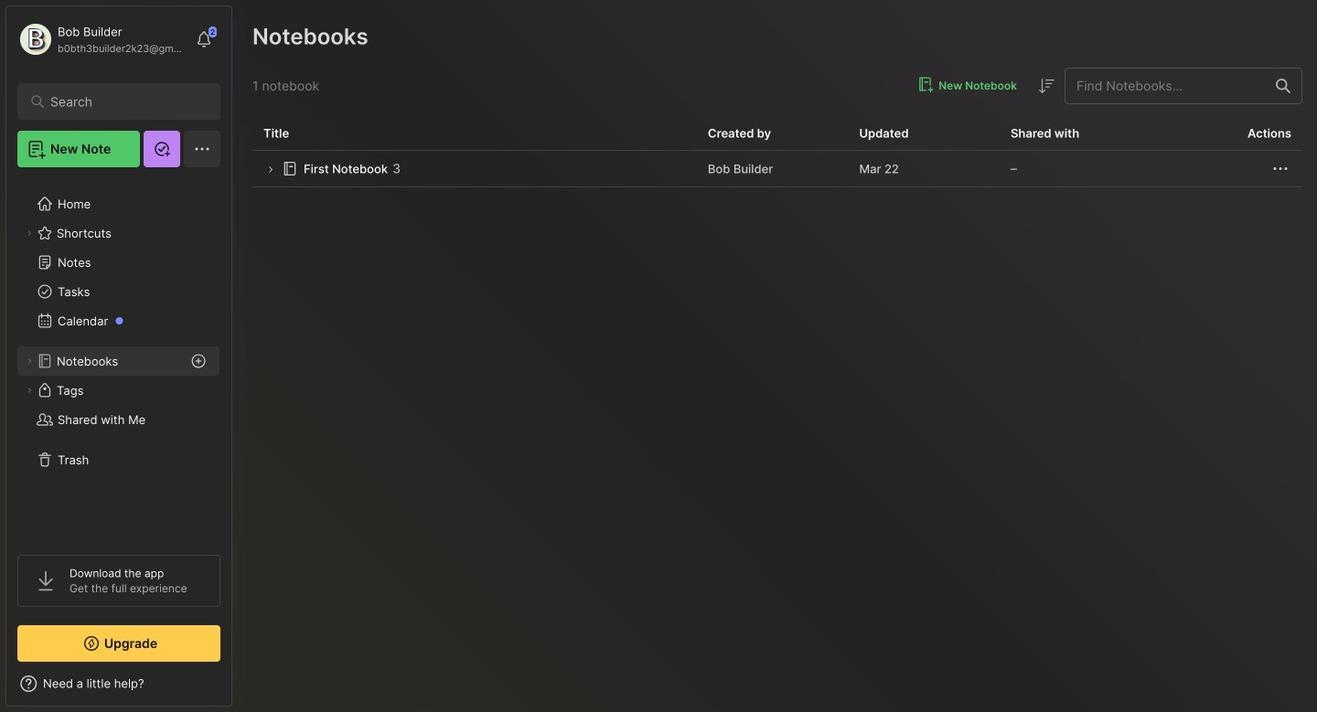 Task type: locate. For each thing, give the bounding box(es) containing it.
None search field
[[50, 91, 196, 113]]

Search text field
[[50, 93, 196, 111]]

tree
[[6, 178, 231, 539]]

Sort field
[[1036, 75, 1057, 97]]

More actions field
[[1270, 158, 1292, 180]]

row
[[252, 151, 1303, 188]]

Account field
[[17, 21, 187, 58]]

more actions image
[[1270, 158, 1292, 180]]

expand tags image
[[24, 385, 35, 396]]

WHAT'S NEW field
[[6, 670, 231, 699]]

none search field inside 'main' element
[[50, 91, 196, 113]]

main element
[[0, 0, 238, 713]]

Find Notebooks… text field
[[1066, 71, 1265, 101]]



Task type: vqa. For each thing, say whether or not it's contained in the screenshot.
More actions image
yes



Task type: describe. For each thing, give the bounding box(es) containing it.
sort options image
[[1036, 75, 1057, 97]]

click to collapse image
[[231, 679, 245, 701]]

arrow image
[[263, 163, 277, 177]]

expand notebooks image
[[24, 356, 35, 367]]

tree inside 'main' element
[[6, 178, 231, 539]]



